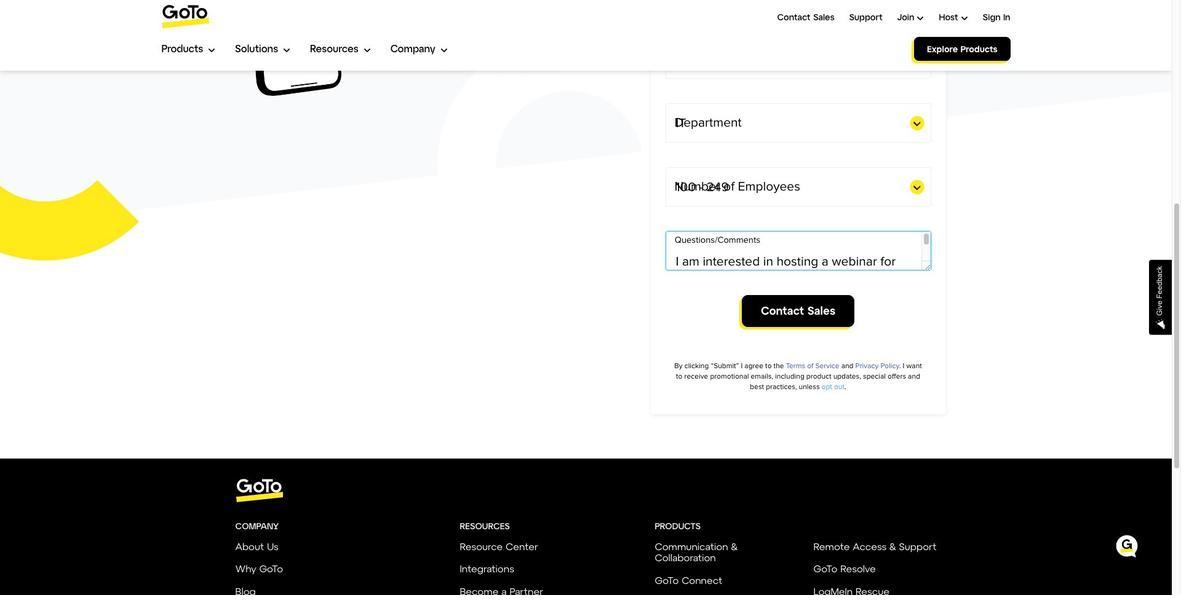 Task type: locate. For each thing, give the bounding box(es) containing it.
None telephone field
[[666, 0, 931, 15]]

None text field
[[666, 232, 931, 271]]

1 horizontal spatial list-1 element
[[460, 522, 510, 532]]

None submit
[[742, 296, 855, 327]]

2 horizontal spatial list-1 element
[[655, 522, 701, 532]]

0 horizontal spatial list-1 element
[[235, 522, 279, 532]]

list-1 element
[[235, 522, 279, 532], [460, 522, 510, 532], [655, 522, 701, 532]]

None text field
[[666, 40, 931, 79]]



Task type: describe. For each thing, give the bounding box(es) containing it.
1 list-1 element from the left
[[235, 522, 279, 532]]

2 list-1 element from the left
[[460, 522, 510, 532]]

using gotoconnect for video conferencing and phone calls on both mobile and desktop image
[[235, 0, 589, 107]]

3 list-1 element from the left
[[655, 522, 701, 532]]



Task type: vqa. For each thing, say whether or not it's contained in the screenshot.
email field
no



